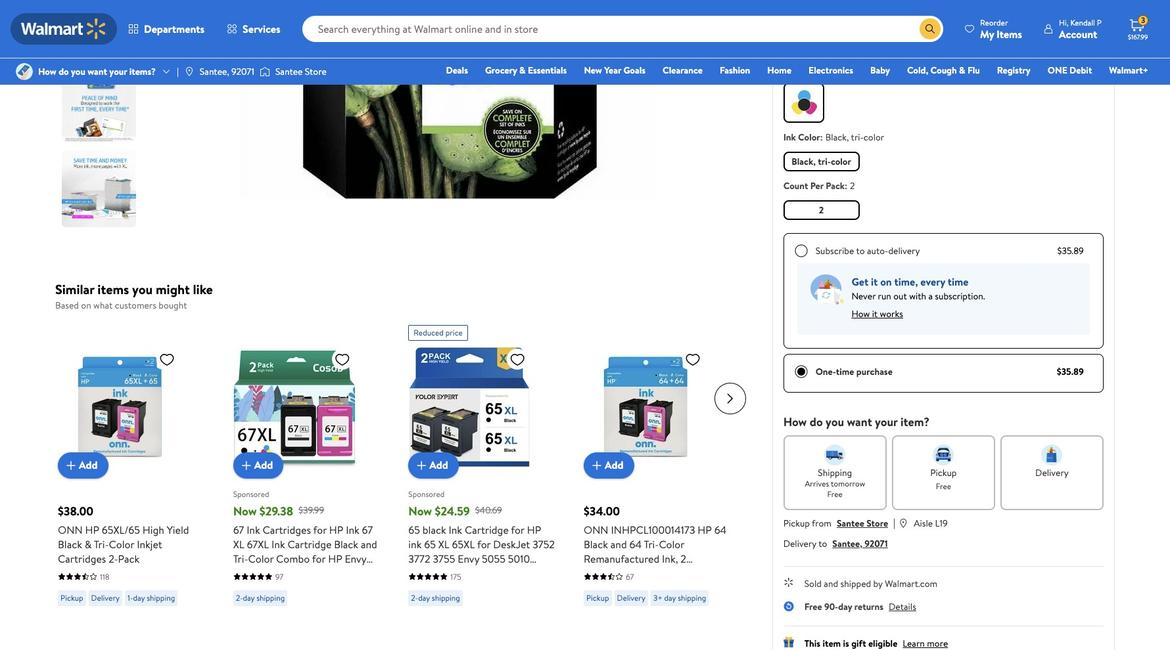 Task type: locate. For each thing, give the bounding box(es) containing it.
electronics
[[809, 64, 853, 77]]

1 vertical spatial $35.89
[[1058, 245, 1084, 258]]

92071 down the santee store button
[[865, 538, 888, 551]]

2 product group from the left
[[233, 320, 380, 624]]

3 shipping from the left
[[432, 593, 460, 604]]

2 add to cart image from the left
[[414, 458, 430, 474]]

might
[[156, 281, 190, 298]]

ink up black, tri-color
[[783, 131, 796, 144]]

sponsored inside sponsored now $24.59 $40.69 65 black ink cartridge for hp ink 65 xl 65xl for deskjet 3752 3772 3755 envy 5055 5010 5020 printer (2-black)
[[409, 489, 445, 500]]

now inside sponsored now $29.38 $39.99 67 ink cartridges for hp ink 67 xl 67xl ink cartridge black and tri-color combo for hp envy 6000 6055 6055e 6400e 6455e 6458e deskjet 2742e 2752e 2755e envy pro 6455 6458 printer (2 pack)
[[233, 503, 257, 520]]

santee inside "pickup from santee store |"
[[837, 517, 864, 531]]

color
[[864, 131, 884, 144], [831, 155, 851, 168]]

0 horizontal spatial |
[[177, 65, 179, 78]]

1 vertical spatial your
[[875, 414, 898, 431]]

actual
[[783, 62, 809, 75]]

0 vertical spatial tri-
[[851, 131, 864, 144]]

1 horizontal spatial to
[[856, 245, 865, 258]]

envy inside sponsored now $24.59 $40.69 65 black ink cartridge for hp ink 65 xl 65xl for deskjet 3752 3772 3755 envy 5055 5010 5020 printer (2-black)
[[458, 552, 479, 566]]

you
[[71, 65, 85, 78], [132, 281, 153, 298], [826, 414, 844, 431]]

1 vertical spatial you
[[132, 281, 153, 298]]

0 horizontal spatial tri-
[[818, 155, 831, 168]]

1 horizontal spatial printer
[[435, 566, 467, 581]]

new
[[584, 64, 602, 77]]

1 horizontal spatial 64
[[714, 523, 727, 537]]

: for ink color
[[820, 131, 823, 144]]

shipping right the 1-
[[147, 593, 175, 604]]

4 add from the left
[[605, 458, 624, 473]]

what
[[93, 299, 113, 312]]

walmart+
[[1109, 64, 1149, 77]]

out
[[894, 290, 907, 303]]

santee up santee, 92071 button on the right of page
[[837, 517, 864, 531]]

0 vertical spatial 2
[[850, 179, 855, 193]]

black up 6400e
[[334, 537, 358, 552]]

want down hp 65 ink cartridges - black, tri-color, 2 cartridges (t0a36an) - image 3 of 5
[[88, 65, 107, 78]]

1 vertical spatial to
[[819, 538, 827, 551]]

3 add from the left
[[430, 458, 448, 473]]

pickup left the 1-
[[60, 593, 83, 604]]

you for similar items you might like based on what customers bought
[[132, 281, 153, 298]]

shipping
[[147, 593, 175, 604], [257, 593, 285, 604], [432, 593, 460, 604], [678, 593, 706, 604]]

onn inhpcl100014173 hp 64 black and 64 tri-color remanufactured ink, 2 cartridges image
[[584, 346, 706, 468]]

reduced price
[[414, 327, 463, 338]]

you up "customers"
[[132, 281, 153, 298]]

90-
[[824, 601, 838, 614]]

to for subscribe
[[856, 245, 865, 258]]

2 horizontal spatial how
[[852, 308, 870, 321]]

1 horizontal spatial and
[[611, 537, 627, 552]]

never
[[852, 290, 876, 303]]

1 vertical spatial tri-
[[818, 155, 831, 168]]

0 vertical spatial how
[[38, 65, 56, 78]]

0 vertical spatial santee,
[[200, 65, 229, 78]]

0 horizontal spatial how
[[38, 65, 56, 78]]

0 horizontal spatial 2-day shipping
[[236, 593, 285, 604]]

0 horizontal spatial on
[[81, 299, 91, 312]]

hp 65 ink cartridges - black, tri-color, 2 cartridges (t0a36an) image
[[239, 0, 660, 199]]

0 horizontal spatial want
[[88, 65, 107, 78]]

hp right inhpcl100014173
[[698, 523, 712, 537]]

1 product group from the left
[[58, 320, 204, 618]]

color
[[812, 62, 834, 75], [798, 131, 820, 144], [109, 537, 134, 552], [659, 537, 685, 552], [248, 552, 274, 566]]

& right grocery
[[519, 64, 526, 77]]

goals
[[624, 64, 646, 77]]

$35.89 for subscribe to auto-delivery
[[1058, 245, 1084, 258]]

0 vertical spatial $35.89
[[808, 37, 835, 51]]

1 xl from the left
[[233, 537, 244, 552]]

from
[[812, 517, 832, 531]]

2 horizontal spatial and
[[824, 578, 838, 591]]

2 xl from the left
[[438, 537, 450, 552]]

2 add button from the left
[[233, 453, 284, 479]]

: left multi
[[834, 62, 836, 75]]

now inside sponsored now $24.59 $40.69 65 black ink cartridge for hp ink 65 xl 65xl for deskjet 3752 3772 3755 envy 5055 5010 5020 printer (2-black)
[[409, 503, 432, 520]]

2-day shipping
[[236, 593, 285, 604], [411, 593, 460, 604]]

onn inside $38.00 onn hp 65xl/65 high yield black & tri-color inkjet cartridges 2-pack
[[58, 523, 83, 537]]

free down shipping in the right bottom of the page
[[827, 489, 843, 500]]

do down "one-"
[[810, 414, 823, 431]]

67 down the remanufactured
[[626, 572, 634, 583]]

1 horizontal spatial santee
[[837, 517, 864, 531]]

2 black from the left
[[334, 537, 358, 552]]

2 add from the left
[[254, 458, 273, 473]]

4 product group from the left
[[584, 320, 730, 618]]

printer left (2-
[[435, 566, 467, 581]]

6458
[[233, 610, 257, 624]]

65
[[409, 523, 420, 537], [424, 537, 436, 552]]

electronics link
[[803, 63, 859, 78]]

hp inside sponsored now $24.59 $40.69 65 black ink cartridge for hp ink 65 xl 65xl for deskjet 3752 3772 3755 envy 5055 5010 5020 printer (2-black)
[[527, 523, 541, 537]]

2 horizontal spatial cartridges
[[584, 566, 632, 581]]

onn inside $34.00 onn inhpcl100014173 hp 64 black and 64 tri-color remanufactured ink, 2 cartridges
[[584, 523, 609, 537]]

add up $38.00
[[79, 458, 98, 473]]

it
[[871, 275, 878, 289], [872, 308, 878, 321]]

add button for $34.00
[[584, 453, 634, 479]]

tri- inside button
[[818, 155, 831, 168]]

$40.69
[[475, 504, 502, 518]]

pickup from santee store |
[[783, 516, 896, 531]]

tri- up count per pack : 2
[[818, 155, 831, 168]]

add to cart image
[[238, 458, 254, 474], [589, 458, 605, 474]]

store
[[305, 65, 327, 78], [867, 517, 888, 531]]

0 horizontal spatial black
[[58, 537, 82, 552]]

1 horizontal spatial on
[[880, 275, 892, 289]]

1 horizontal spatial cartridge
[[465, 523, 509, 537]]

2 onn from the left
[[584, 523, 609, 537]]

3+
[[654, 593, 662, 604]]

do
[[59, 65, 69, 78], [810, 414, 823, 431]]

92071
[[231, 65, 254, 78], [865, 538, 888, 551]]

1 horizontal spatial sponsored
[[409, 489, 445, 500]]

2 horizontal spatial you
[[826, 414, 844, 431]]

cold,
[[907, 64, 928, 77]]

1 shipping from the left
[[147, 593, 175, 604]]

it left works
[[872, 308, 878, 321]]

cough
[[931, 64, 957, 77]]

2 horizontal spatial :
[[845, 179, 848, 193]]

0 vertical spatial do
[[59, 65, 69, 78]]

 image for santee store
[[260, 65, 270, 78]]

0 horizontal spatial to
[[819, 538, 827, 551]]

 image for how do you want your items?
[[16, 63, 33, 80]]

1 horizontal spatial you
[[132, 281, 153, 298]]

add to cart image
[[63, 458, 79, 474], [414, 458, 430, 474]]

0 horizontal spatial add to cart image
[[63, 458, 79, 474]]

count per pack list
[[781, 198, 1107, 223]]

now for $24.59
[[409, 503, 432, 520]]

Search search field
[[302, 16, 944, 42]]

printer inside sponsored now $29.38 $39.99 67 ink cartridges for hp ink 67 xl 67xl ink cartridge black and tri-color combo for hp envy 6000 6055 6055e 6400e 6455e 6458e deskjet 2742e 2752e 2755e envy pro 6455 6458 printer (2 pack)
[[260, 610, 291, 624]]

:
[[834, 62, 836, 75], [820, 131, 823, 144], [845, 179, 848, 193]]

1 vertical spatial |
[[894, 516, 896, 531]]

black inside $34.00 onn inhpcl100014173 hp 64 black and 64 tri-color remanufactured ink, 2 cartridges
[[584, 537, 608, 552]]

color left the inkjet
[[109, 537, 134, 552]]

to
[[856, 245, 865, 258], [819, 538, 827, 551]]

product group
[[58, 320, 204, 618], [233, 320, 380, 624], [409, 320, 555, 618], [584, 320, 730, 618]]

1 horizontal spatial do
[[810, 414, 823, 431]]

0 horizontal spatial tri-
[[94, 537, 109, 552]]

2 horizontal spatial 2-
[[411, 593, 418, 604]]

add to favorites list, onn hp 65xl/65 high yield black & tri-color inkjet cartridges 2-pack image
[[159, 351, 175, 368]]

0 horizontal spatial  image
[[16, 63, 33, 80]]

 image
[[184, 66, 195, 77]]

envy left pro at the bottom left of page
[[294, 595, 315, 610]]

| right items?
[[177, 65, 179, 78]]

1 add from the left
[[79, 458, 98, 473]]

xl
[[233, 537, 244, 552], [438, 537, 450, 552]]

1 horizontal spatial time
[[948, 275, 969, 289]]

& left flu
[[959, 64, 966, 77]]

for up 5010
[[511, 523, 525, 537]]

sponsored up $29.38
[[233, 489, 269, 500]]

0 vertical spatial to
[[856, 245, 865, 258]]

walmart+ link
[[1103, 63, 1155, 78]]

combo
[[276, 552, 310, 566]]

add to cart image up $38.00
[[63, 458, 79, 474]]

santee, down "pickup from santee store |" on the bottom
[[833, 538, 863, 551]]

1 horizontal spatial how
[[783, 414, 807, 431]]

one
[[1048, 64, 1068, 77]]

$29.38
[[260, 503, 293, 520]]

1 onn from the left
[[58, 523, 83, 537]]

0 horizontal spatial printer
[[260, 610, 291, 624]]

and inside $34.00 onn inhpcl100014173 hp 64 black and 64 tri-color remanufactured ink, 2 cartridges
[[611, 537, 627, 552]]

subscribe to auto-delivery
[[816, 245, 920, 258]]

2 right ink,
[[681, 552, 686, 566]]

one-time purchase
[[816, 366, 893, 379]]

175
[[451, 572, 461, 583]]

time up "subscription."
[[948, 275, 969, 289]]

home link
[[762, 63, 798, 78]]

6455
[[336, 595, 360, 610]]

a
[[929, 290, 933, 303]]

new year goals link
[[578, 63, 652, 78]]

5020
[[409, 566, 433, 581]]

65xl
[[452, 537, 475, 552]]

hp up 6400e
[[329, 523, 343, 537]]

now
[[233, 503, 257, 520], [409, 503, 432, 520]]

hp up 2742e
[[328, 552, 342, 566]]

2 sponsored from the left
[[409, 489, 445, 500]]

on up run
[[880, 275, 892, 289]]

None radio
[[795, 245, 808, 258], [795, 366, 808, 379], [795, 245, 808, 258], [795, 366, 808, 379]]

onn down "$34.00"
[[584, 523, 609, 537]]

tri- inside $34.00 onn inhpcl100014173 hp 64 black and 64 tri-color remanufactured ink, 2 cartridges
[[644, 537, 659, 552]]

details button
[[889, 601, 916, 614]]

now left $29.38
[[233, 503, 257, 520]]

97
[[275, 572, 283, 583]]

2-
[[109, 552, 118, 566], [236, 593, 243, 604], [411, 593, 418, 604]]

you down walmart image
[[71, 65, 85, 78]]

add button for sponsored
[[233, 453, 284, 479]]

& inside $38.00 onn hp 65xl/65 high yield black & tri-color inkjet cartridges 2-pack
[[85, 537, 92, 552]]

santee down services in the top of the page
[[275, 65, 303, 78]]

you inside 'similar items you might like based on what customers bought'
[[132, 281, 153, 298]]

1 add to cart image from the left
[[63, 458, 79, 474]]

how down never
[[852, 308, 870, 321]]

cold, cough & flu link
[[901, 63, 986, 78]]

and
[[361, 537, 377, 552], [611, 537, 627, 552], [824, 578, 838, 591]]

free 90-day returns details
[[805, 601, 916, 614]]

cold, cough & flu
[[907, 64, 980, 77]]

0 horizontal spatial &
[[85, 537, 92, 552]]

sponsored up the $24.59
[[409, 489, 445, 500]]

2 right per
[[850, 179, 855, 193]]

flu
[[968, 64, 980, 77]]

how for how do you want your item?
[[783, 414, 807, 431]]

1 horizontal spatial now
[[409, 503, 432, 520]]

and inside sponsored now $29.38 $39.99 67 ink cartridges for hp ink 67 xl 67xl ink cartridge black and tri-color combo for hp envy 6000 6055 6055e 6400e 6455e 6458e deskjet 2742e 2752e 2755e envy pro 6455 6458 printer (2 pack)
[[361, 537, 377, 552]]

and left ink
[[361, 537, 377, 552]]

cartridges up 118
[[58, 552, 106, 566]]

printer left '(2' at left bottom
[[260, 610, 291, 624]]

tri- inside sponsored now $29.38 $39.99 67 ink cartridges for hp ink 67 xl 67xl ink cartridge black and tri-color combo for hp envy 6000 6055 6055e 6400e 6455e 6458e deskjet 2742e 2752e 2755e envy pro 6455 6458 printer (2 pack)
[[233, 552, 248, 566]]

1 vertical spatial color
[[831, 155, 851, 168]]

1-
[[128, 593, 133, 604]]

1-day shipping
[[128, 593, 175, 604]]

one debit link
[[1042, 63, 1098, 78]]

0 horizontal spatial 2-
[[109, 552, 118, 566]]

(2
[[294, 610, 303, 624]]

l19
[[935, 517, 948, 531]]

black,
[[826, 131, 849, 144], [792, 155, 816, 168]]

want for item?
[[847, 414, 872, 431]]

1 vertical spatial 2
[[819, 204, 824, 217]]

santee store button
[[837, 517, 888, 531]]

you for how do you want your item?
[[826, 414, 844, 431]]

day up 6458 on the left bottom
[[243, 593, 255, 604]]

0 vertical spatial you
[[71, 65, 85, 78]]

1 horizontal spatial  image
[[260, 65, 270, 78]]

tri- up 6455e
[[233, 552, 248, 566]]

tomorrow
[[831, 479, 865, 490]]

ink right '67xl'
[[272, 537, 285, 552]]

your for item?
[[875, 414, 898, 431]]

now up black
[[409, 503, 432, 520]]

color inside button
[[831, 155, 851, 168]]

black inside $38.00 onn hp 65xl/65 high yield black & tri-color inkjet cartridges 2-pack
[[58, 537, 82, 552]]

cartridge up 6055e
[[288, 537, 332, 552]]

: up black, tri-color button
[[820, 131, 823, 144]]

2 vertical spatial 2
[[681, 552, 686, 566]]

do for how do you want your items?
[[59, 65, 69, 78]]

1 add to cart image from the left
[[238, 458, 254, 474]]

6000
[[233, 566, 258, 581]]

0 horizontal spatial you
[[71, 65, 85, 78]]

shipping down 175
[[432, 593, 460, 604]]

0 horizontal spatial 2
[[681, 552, 686, 566]]

tri- inside $38.00 onn hp 65xl/65 high yield black & tri-color inkjet cartridges 2-pack
[[94, 537, 109, 552]]

2 now from the left
[[409, 503, 432, 520]]

hp down $38.00
[[85, 523, 99, 537]]

cartridge inside sponsored now $29.38 $39.99 67 ink cartridges for hp ink 67 xl 67xl ink cartridge black and tri-color combo for hp envy 6000 6055 6055e 6400e 6455e 6458e deskjet 2742e 2752e 2755e envy pro 6455 6458 printer (2 pack)
[[288, 537, 332, 552]]

black down "$34.00"
[[584, 537, 608, 552]]

intent image for shipping image
[[825, 445, 846, 466]]

black down $38.00
[[58, 537, 82, 552]]

1 horizontal spatial tri-
[[851, 131, 864, 144]]

1 sponsored from the left
[[233, 489, 269, 500]]

4 add button from the left
[[584, 453, 634, 479]]

1 horizontal spatial your
[[875, 414, 898, 431]]

how inside get it on time, every time never run out with a subscription. how it works
[[852, 308, 870, 321]]

black
[[423, 523, 446, 537]]

1 horizontal spatial free
[[827, 489, 843, 500]]

gifting made easy image
[[783, 638, 794, 648]]

color up 6455e
[[248, 552, 274, 566]]

1 vertical spatial want
[[847, 414, 872, 431]]

0 vertical spatial your
[[109, 65, 127, 78]]

baby link
[[865, 63, 896, 78]]

to down from
[[819, 538, 827, 551]]

tri- left ink,
[[644, 537, 659, 552]]

tri- up black, tri-color button
[[851, 131, 864, 144]]

how down walmart image
[[38, 65, 56, 78]]

1 horizontal spatial &
[[519, 64, 526, 77]]

1 now from the left
[[233, 503, 257, 520]]

black, up count
[[792, 155, 816, 168]]

add to cart image for $34.00
[[589, 458, 605, 474]]

0 vertical spatial :
[[834, 62, 836, 75]]

0 vertical spatial want
[[88, 65, 107, 78]]

1 horizontal spatial color
[[864, 131, 884, 144]]

0 horizontal spatial sponsored
[[233, 489, 269, 500]]

67 left ink
[[362, 523, 373, 537]]

1 black from the left
[[58, 537, 82, 552]]

to left auto-
[[856, 245, 865, 258]]

 image left santee store on the left of the page
[[260, 65, 270, 78]]

xl left 65xl
[[438, 537, 450, 552]]

envy
[[345, 552, 367, 566], [458, 552, 479, 566], [294, 595, 315, 610]]

hp up 5010
[[527, 523, 541, 537]]

free left 90-
[[805, 601, 822, 614]]

0 vertical spatial 92071
[[231, 65, 254, 78]]

3 black from the left
[[584, 537, 608, 552]]

&
[[519, 64, 526, 77], [959, 64, 966, 77], [85, 537, 92, 552]]

and down "$34.00"
[[611, 537, 627, 552]]

you up intent image for shipping
[[826, 414, 844, 431]]

2 add to cart image from the left
[[589, 458, 605, 474]]

add up "$34.00"
[[605, 458, 624, 473]]

want down the one-time purchase
[[847, 414, 872, 431]]

ink color list
[[781, 149, 1107, 174]]

0 horizontal spatial envy
[[294, 595, 315, 610]]

now for $29.38
[[233, 503, 257, 520]]

pack down 65xl/65
[[118, 552, 140, 566]]

1 vertical spatial it
[[872, 308, 878, 321]]

64
[[714, 523, 727, 537], [630, 537, 642, 552]]

2- down "5020"
[[411, 593, 418, 604]]

to for delivery
[[819, 538, 827, 551]]

$38.00
[[58, 503, 93, 520]]

add button up $29.38
[[233, 453, 284, 479]]

free inside pickup free
[[936, 481, 951, 492]]

xl left '67xl'
[[233, 537, 244, 552]]

black, up black, tri-color button
[[826, 131, 849, 144]]

1 horizontal spatial :
[[834, 62, 836, 75]]

add button up $38.00
[[58, 453, 108, 479]]

1 add button from the left
[[58, 453, 108, 479]]

pickup free
[[930, 467, 957, 492]]

1 horizontal spatial add to cart image
[[414, 458, 430, 474]]

cartridges inside sponsored now $29.38 $39.99 67 ink cartridges for hp ink 67 xl 67xl ink cartridge black and tri-color combo for hp envy 6000 6055 6055e 6400e 6455e 6458e deskjet 2742e 2752e 2755e envy pro 6455 6458 printer (2 pack)
[[263, 523, 311, 537]]

3 product group from the left
[[409, 320, 555, 618]]

and right sold
[[824, 578, 838, 591]]

6400e
[[319, 566, 349, 581]]

pack right per
[[826, 179, 845, 193]]

2 horizontal spatial black
[[584, 537, 608, 552]]

cartridges
[[263, 523, 311, 537], [58, 552, 106, 566], [584, 566, 632, 581]]

product group containing now $24.59
[[409, 320, 555, 618]]

65 right ink
[[424, 537, 436, 552]]

black inside sponsored now $29.38 $39.99 67 ink cartridges for hp ink 67 xl 67xl ink cartridge black and tri-color combo for hp envy 6000 6055 6055e 6400e 6455e 6458e deskjet 2742e 2752e 2755e envy pro 6455 6458 printer (2 pack)
[[334, 537, 358, 552]]

it right get
[[871, 275, 878, 289]]

add to favorites list, onn inhpcl100014173 hp 64 black and 64 tri-color remanufactured ink, 2 cartridges image
[[685, 351, 701, 368]]

0 horizontal spatial add to cart image
[[238, 458, 254, 474]]

hp 65 ink cartridges - black, tri-color, 2 cartridges (t0a36an) - image 4 of 5 image
[[62, 66, 139, 143]]

1 horizontal spatial tri-
[[233, 552, 248, 566]]

65 left black
[[409, 523, 420, 537]]

3752
[[533, 537, 555, 552]]

1 horizontal spatial want
[[847, 414, 872, 431]]

black, inside button
[[792, 155, 816, 168]]

shipping right 3+
[[678, 593, 706, 604]]

do down walmart image
[[59, 65, 69, 78]]

add up $29.38
[[254, 458, 273, 473]]

customers
[[115, 299, 156, 312]]

one-
[[816, 366, 836, 379]]

cartridges down $29.38
[[263, 523, 311, 537]]

item?
[[901, 414, 930, 431]]

add up the $24.59
[[430, 458, 448, 473]]

1 horizontal spatial xl
[[438, 537, 450, 552]]

0 horizontal spatial and
[[361, 537, 377, 552]]

product group containing now $29.38
[[233, 320, 380, 624]]

count list
[[781, 17, 1107, 57]]

add for $38.00
[[79, 458, 98, 473]]

delivery left 3+
[[617, 593, 646, 604]]

sponsored inside sponsored now $29.38 $39.99 67 ink cartridges for hp ink 67 xl 67xl ink cartridge black and tri-color combo for hp envy 6000 6055 6055e 6400e 6455e 6458e deskjet 2742e 2752e 2755e envy pro 6455 6458 printer (2 pack)
[[233, 489, 269, 500]]

0 horizontal spatial do
[[59, 65, 69, 78]]

cartridge
[[465, 523, 509, 537], [288, 537, 332, 552]]

1 horizontal spatial santee,
[[833, 538, 863, 551]]

0 horizontal spatial 92071
[[231, 65, 254, 78]]

sponsored
[[233, 489, 269, 500], [409, 489, 445, 500]]

pickup inside "pickup from santee store |"
[[783, 517, 810, 531]]

0 horizontal spatial pack
[[118, 552, 140, 566]]

0 vertical spatial black,
[[826, 131, 849, 144]]

inkjet
[[137, 537, 162, 552]]

onn down $38.00
[[58, 523, 83, 537]]

1 vertical spatial :
[[820, 131, 823, 144]]

1 vertical spatial black,
[[792, 155, 816, 168]]

0 vertical spatial pack
[[826, 179, 845, 193]]

 image
[[16, 63, 33, 80], [260, 65, 270, 78]]

0 vertical spatial color
[[864, 131, 884, 144]]

hp 65 ink cartridges - black, tri-color, 2 cartridges (t0a36an) - image 5 of 5 image
[[62, 151, 139, 227]]

67
[[233, 523, 244, 537], [362, 523, 373, 537], [626, 572, 634, 583]]

0 horizontal spatial free
[[805, 601, 822, 614]]

1 horizontal spatial store
[[867, 517, 888, 531]]

0 vertical spatial store
[[305, 65, 327, 78]]

add to cart image up black
[[414, 458, 430, 474]]

pack inside $38.00 onn hp 65xl/65 high yield black & tri-color inkjet cartridges 2-pack
[[118, 552, 140, 566]]

0 vertical spatial on
[[880, 275, 892, 289]]

on left 'what'
[[81, 299, 91, 312]]

add button up the $24.59
[[409, 453, 459, 479]]

inhpcl100014173
[[611, 523, 695, 537]]

0 horizontal spatial onn
[[58, 523, 83, 537]]



Task type: describe. For each thing, give the bounding box(es) containing it.
color inside $38.00 onn hp 65xl/65 high yield black & tri-color inkjet cartridges 2-pack
[[109, 537, 134, 552]]

hi,
[[1059, 17, 1069, 28]]

add to cart image for onn hp 65xl/65 high yield black & tri-color inkjet cartridges 2-pack image
[[63, 458, 79, 474]]

cartridge inside sponsored now $24.59 $40.69 65 black ink cartridge for hp ink 65 xl 65xl for deskjet 3752 3772 3755 envy 5055 5010 5020 printer (2-black)
[[465, 523, 509, 537]]

delivery inside button
[[1036, 467, 1069, 480]]

walmart.com
[[885, 578, 938, 591]]

clearance link
[[657, 63, 709, 78]]

remanufactured
[[584, 552, 660, 566]]

how do you want your item?
[[783, 414, 930, 431]]

black, tri-color
[[792, 155, 851, 168]]

$35.89 for one-time purchase
[[1057, 366, 1084, 379]]

$34.00 onn inhpcl100014173 hp 64 black and 64 tri-color remanufactured ink, 2 cartridges
[[584, 503, 727, 581]]

add to favorites list, 67 ink cartridges for hp ink 67 xl 67xl ink cartridge black and tri-color combo for hp envy 6000 6055 6055e 6400e 6455e 6458e deskjet 2742e 2752e 2755e envy pro 6455 6458 printer (2 pack) image
[[334, 351, 350, 368]]

6055e
[[287, 566, 316, 581]]

pickup down intent image for pickup
[[930, 467, 957, 480]]

1 horizontal spatial envy
[[345, 552, 367, 566]]

onn for $38.00
[[58, 523, 83, 537]]

debit
[[1070, 64, 1092, 77]]

cartridges inside $38.00 onn hp 65xl/65 high yield black & tri-color inkjet cartridges 2-pack
[[58, 552, 106, 566]]

ink up 6400e
[[346, 523, 359, 537]]

santee store
[[275, 65, 327, 78]]

1 horizontal spatial pack
[[826, 179, 845, 193]]

with
[[909, 290, 926, 303]]

onn for $34.00
[[584, 523, 609, 537]]

do for how do you want your item?
[[810, 414, 823, 431]]

services button
[[216, 13, 292, 45]]

2742e
[[334, 581, 362, 595]]

delivery to santee, 92071
[[783, 538, 888, 551]]

run
[[878, 290, 891, 303]]

items
[[997, 27, 1022, 41]]

your for items?
[[109, 65, 127, 78]]

sponsored for $29.38
[[233, 489, 269, 500]]

5055
[[482, 552, 506, 566]]

auto-
[[867, 245, 889, 258]]

5010
[[508, 552, 530, 566]]

3772
[[409, 552, 430, 566]]

new year goals
[[584, 64, 646, 77]]

for right combo
[[312, 552, 326, 566]]

xl inside sponsored now $24.59 $40.69 65 black ink cartridge for hp ink 65 xl 65xl for deskjet 3752 3772 3755 envy 5055 5010 5020 printer (2-black)
[[438, 537, 450, 552]]

time,
[[895, 275, 918, 289]]

2 inside $34.00 onn inhpcl100014173 hp 64 black and 64 tri-color remanufactured ink, 2 cartridges
[[681, 552, 686, 566]]

3755
[[433, 552, 455, 566]]

add for sponsored
[[254, 458, 273, 473]]

0 horizontal spatial santee,
[[200, 65, 229, 78]]

santee, 92071
[[200, 65, 254, 78]]

clearance
[[663, 64, 703, 77]]

: for actual color
[[834, 62, 836, 75]]

add to favorites list, 65 black ink cartridge for hp ink 65 xl 65xl for deskjet 3752 3772 3755 envy 5055 5010 5020 printer (2-black) image
[[510, 351, 526, 368]]

0 horizontal spatial 67
[[233, 523, 244, 537]]

every
[[921, 275, 945, 289]]

intent image for pickup image
[[933, 445, 954, 466]]

6458e
[[265, 581, 295, 595]]

1 horizontal spatial 67
[[362, 523, 373, 537]]

ink,
[[662, 552, 678, 566]]

hp inside $34.00 onn inhpcl100014173 hp 64 black and 64 tri-color remanufactured ink, 2 cartridges
[[698, 523, 712, 537]]

0 horizontal spatial store
[[305, 65, 327, 78]]

$35.89 inside "button"
[[808, 37, 835, 51]]

free inside shipping arrives tomorrow free
[[827, 489, 843, 500]]

grocery & essentials link
[[479, 63, 573, 78]]

account
[[1059, 27, 1097, 41]]

delivery down from
[[783, 538, 817, 551]]

0 horizontal spatial 65
[[409, 523, 420, 537]]

2 button
[[783, 201, 860, 220]]

walmart image
[[21, 18, 107, 39]]

black)
[[482, 566, 510, 581]]

ink down $29.38
[[247, 523, 260, 537]]

reduced
[[414, 327, 444, 338]]

day left returns
[[838, 601, 852, 614]]

on inside get it on time, every time never run out with a subscription. how it works
[[880, 275, 892, 289]]

works
[[880, 308, 903, 321]]

$38.00 onn hp 65xl/65 high yield black & tri-color inkjet cartridges 2-pack
[[58, 503, 189, 566]]

for right 65xl
[[477, 537, 491, 552]]

deals
[[446, 64, 468, 77]]

get
[[852, 275, 869, 289]]

add for $34.00
[[605, 458, 624, 473]]

tri- for $34.00
[[644, 537, 659, 552]]

onn hp 65xl/65 high yield black & tri-color inkjet cartridges 2-pack image
[[58, 346, 180, 468]]

color up black, tri-color button
[[798, 131, 820, 144]]

day down "5020"
[[418, 593, 430, 604]]

67 ink cartridges for hp ink 67 xl 67xl ink cartridge black and tri-color combo for hp envy 6000 6055 6055e 6400e 6455e 6458e deskjet 2742e 2752e 2755e envy pro 6455 6458 printer (2 pack) image
[[233, 346, 355, 468]]

deskjet
[[297, 581, 332, 595]]

delivery down 118
[[91, 593, 120, 604]]

aisle l19
[[914, 517, 948, 531]]

printer inside sponsored now $24.59 $40.69 65 black ink cartridge for hp ink 65 xl 65xl for deskjet 3752 3772 3755 envy 5055 5010 5020 printer (2-black)
[[435, 566, 467, 581]]

registry link
[[991, 63, 1037, 78]]

fashion link
[[714, 63, 756, 78]]

tri- for $38.00
[[94, 537, 109, 552]]

search icon image
[[925, 24, 936, 34]]

ink color : black, tri-color
[[783, 131, 884, 144]]

time inside get it on time, every time never run out with a subscription. how it works
[[948, 275, 969, 289]]

deskjet
[[493, 537, 530, 552]]

aisle
[[914, 517, 933, 531]]

deals link
[[440, 63, 474, 78]]

2 inside the 2 button
[[819, 204, 824, 217]]

3
[[1141, 15, 1146, 26]]

actual color : multi
[[783, 62, 859, 75]]

add button for $38.00
[[58, 453, 108, 479]]

2 vertical spatial :
[[845, 179, 848, 193]]

pickup down the remanufactured
[[586, 593, 609, 604]]

2 horizontal spatial &
[[959, 64, 966, 77]]

0 vertical spatial |
[[177, 65, 179, 78]]

1 horizontal spatial |
[[894, 516, 896, 531]]

product group containing $34.00
[[584, 320, 730, 618]]

color inside sponsored now $29.38 $39.99 67 ink cartridges for hp ink 67 xl 67xl ink cartridge black and tri-color combo for hp envy 6000 6055 6055e 6400e 6455e 6458e deskjet 2742e 2752e 2755e envy pro 6455 6458 printer (2 pack)
[[248, 552, 274, 566]]

65xl/65
[[102, 523, 140, 537]]

you for how do you want your items?
[[71, 65, 85, 78]]

sponsored for $24.59
[[409, 489, 445, 500]]

2 shipping from the left
[[257, 593, 285, 604]]

similar items you might like based on what customers bought
[[55, 281, 213, 312]]

grocery & essentials
[[485, 64, 567, 77]]

santee, 92071 button
[[833, 538, 888, 551]]

1 horizontal spatial 2-
[[236, 593, 243, 604]]

2752e
[[233, 595, 261, 610]]

0 horizontal spatial 64
[[630, 537, 642, 552]]

67xl
[[247, 537, 269, 552]]

on inside 'similar items you might like based on what customers bought'
[[81, 299, 91, 312]]

ink inside sponsored now $24.59 $40.69 65 black ink cartridge for hp ink 65 xl 65xl for deskjet 3752 3772 3755 envy 5055 5010 5020 printer (2-black)
[[449, 523, 462, 537]]

day right 3+
[[664, 593, 676, 604]]

3+ day shipping
[[654, 593, 706, 604]]

hp inside $38.00 onn hp 65xl/65 high yield black & tri-color inkjet cartridges 2-pack
[[85, 523, 99, 537]]

color inside $34.00 onn inhpcl100014173 hp 64 black and 64 tri-color remanufactured ink, 2 cartridges
[[659, 537, 685, 552]]

grocery
[[485, 64, 517, 77]]

items?
[[129, 65, 156, 78]]

how it works button
[[852, 304, 903, 325]]

add to cart image for the 65 black ink cartridge for hp ink 65 xl 65xl for deskjet 3752 3772 3755 envy 5055 5010 5020 printer (2-black) image
[[414, 458, 430, 474]]

6455e
[[233, 581, 262, 595]]

xl inside sponsored now $29.38 $39.99 67 ink cartridges for hp ink 67 xl 67xl ink cartridge black and tri-color combo for hp envy 6000 6055 6055e 6400e 6455e 6458e deskjet 2742e 2752e 2755e envy pro 6455 6458 printer (2 pack)
[[233, 537, 244, 552]]

ink
[[409, 537, 422, 552]]

0 vertical spatial it
[[871, 275, 878, 289]]

by
[[874, 578, 883, 591]]

1 vertical spatial 92071
[[865, 538, 888, 551]]

subscribe
[[816, 245, 854, 258]]

actual color list
[[781, 80, 1107, 126]]

intent image for delivery image
[[1042, 445, 1063, 466]]

2- inside $38.00 onn hp 65xl/65 high yield black & tri-color inkjet cartridges 2-pack
[[109, 552, 118, 566]]

get it on time, every time never run out with a subscription. how it works
[[852, 275, 985, 321]]

shipping arrives tomorrow free
[[805, 467, 865, 500]]

services
[[243, 22, 281, 36]]

want for items?
[[88, 65, 107, 78]]

1 horizontal spatial 65
[[424, 537, 436, 552]]

pro
[[318, 595, 334, 610]]

hp 65 ink cartridges - black, tri-color, 2 cartridges (t0a36an) - image 3 of 5 image
[[62, 0, 139, 58]]

sponsored now $24.59 $40.69 65 black ink cartridge for hp ink 65 xl 65xl for deskjet 3752 3772 3755 envy 5055 5010 5020 printer (2-black)
[[409, 489, 555, 581]]

sold
[[805, 578, 822, 591]]

count per pack : 2
[[783, 179, 855, 193]]

day down the inkjet
[[133, 593, 145, 604]]

essentials
[[528, 64, 567, 77]]

2755e
[[263, 595, 291, 610]]

for down $39.99
[[313, 523, 327, 537]]

how for how do you want your items?
[[38, 65, 56, 78]]

Walmart Site-Wide search field
[[302, 16, 944, 42]]

0 horizontal spatial santee
[[275, 65, 303, 78]]

65 black ink cartridge for hp ink 65 xl 65xl for deskjet 3752 3772 3755 envy 5055 5010 5020 printer (2-black) image
[[409, 346, 531, 468]]

4 shipping from the left
[[678, 593, 706, 604]]

color right actual
[[812, 62, 834, 75]]

reorder
[[980, 17, 1008, 28]]

1 vertical spatial time
[[836, 366, 854, 379]]

2 horizontal spatial 67
[[626, 572, 634, 583]]

returns
[[855, 601, 884, 614]]

3 add button from the left
[[409, 453, 459, 479]]

product group containing $38.00
[[58, 320, 204, 618]]

one debit
[[1048, 64, 1092, 77]]

1 2-day shipping from the left
[[236, 593, 285, 604]]

black, tri-color button
[[783, 152, 860, 172]]

2 2-day shipping from the left
[[411, 593, 460, 604]]

shipped
[[841, 578, 871, 591]]

high
[[143, 523, 164, 537]]

store inside "pickup from santee store |"
[[867, 517, 888, 531]]

add to cart image for sponsored
[[238, 458, 254, 474]]

like
[[193, 281, 213, 298]]

cartridges inside $34.00 onn inhpcl100014173 hp 64 black and 64 tri-color remanufactured ink, 2 cartridges
[[584, 566, 632, 581]]

hi, kendall p account
[[1059, 17, 1102, 41]]

$24.59
[[435, 503, 470, 520]]

next slide for similar items you might like list image
[[714, 383, 746, 415]]

registry
[[997, 64, 1031, 77]]



Task type: vqa. For each thing, say whether or not it's contained in the screenshot.
'Sort By Best Match' image
no



